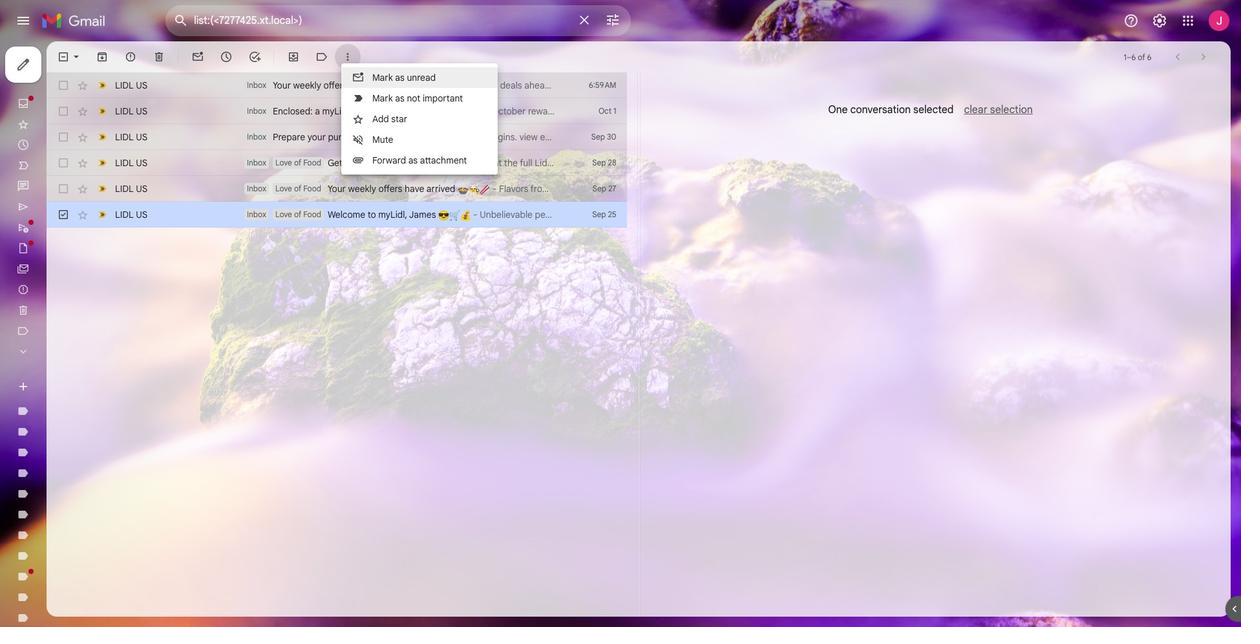 Task type: locate. For each thing, give the bounding box(es) containing it.
mylidl right a at top
[[322, 105, 349, 117]]

1 vertical spatial 🛒 image
[[449, 210, 460, 221]]

row
[[47, 72, 627, 98], [47, 98, 627, 124], [47, 124, 627, 150], [47, 150, 627, 176], [47, 176, 627, 202], [47, 202, 627, 228]]

6 lidl from the top
[[115, 209, 134, 220]]

sep
[[591, 132, 605, 142], [592, 158, 606, 167], [593, 184, 606, 193], [592, 209, 606, 219]]

1 food from the top
[[303, 158, 321, 167]]

mylidl
[[322, 105, 349, 117], [410, 157, 437, 169]]

1 vertical spatial mark
[[372, 92, 393, 104]]

us for welcome
[[136, 209, 147, 220]]

🎃 image down add star
[[383, 132, 394, 143]]

have
[[350, 80, 369, 91], [405, 183, 424, 195]]

2 mark from the top
[[372, 92, 393, 104]]

3 lidl from the top
[[115, 131, 134, 143]]

None search field
[[165, 5, 631, 36]]

1 love from the top
[[275, 158, 292, 167]]

lidl for prepare your pumpkins!
[[115, 131, 134, 143]]

1 vertical spatial as
[[395, 92, 405, 104]]

2 love of food from the top
[[275, 184, 321, 193]]

love of food
[[275, 158, 321, 167], [275, 184, 321, 193], [275, 209, 321, 219]]

0 vertical spatial love of food
[[275, 158, 321, 167]]

- for 🍝 icon
[[435, 80, 444, 91]]

0 vertical spatial 🛒 image
[[450, 158, 461, 169]]

love for welcome to mylidl, james
[[275, 209, 292, 219]]

1 horizontal spatial mylidl
[[410, 157, 437, 169]]

labels image
[[315, 50, 328, 63]]

2 6 from the left
[[1147, 52, 1152, 62]]

🛒 image up the '🍲' 'image'
[[450, 158, 461, 169]]

🎃 image
[[372, 132, 383, 143], [383, 132, 394, 143]]

0 vertical spatial 1
[[1124, 52, 1127, 62]]

mark as not important
[[372, 92, 463, 104]]

3 lidl us from the top
[[115, 131, 147, 143]]

1 love of food from the top
[[275, 158, 321, 167]]

2 🎃 image from the left
[[383, 132, 394, 143]]

4 us from the top
[[136, 157, 147, 169]]

🥢 image
[[479, 184, 490, 195]]

0 vertical spatial food
[[303, 158, 321, 167]]

2 lidl from the top
[[115, 105, 134, 117]]

- right 👨‍🍳 image
[[490, 183, 499, 195]]

0 horizontal spatial arrived
[[372, 80, 400, 91]]

1 right oct
[[613, 106, 616, 116]]

1 vertical spatial -
[[490, 183, 499, 195]]

2 lidl us from the top
[[115, 105, 147, 117]]

1 horizontal spatial -
[[471, 209, 480, 220]]

food down your
[[303, 184, 321, 193]]

0 horizontal spatial 6
[[1131, 52, 1136, 62]]

offers up the enclosed: a mylidl sneak peek
[[324, 80, 347, 91]]

1 lidl from the top
[[115, 80, 134, 91]]

lidl us for welcome to mylidl, james
[[115, 209, 147, 220]]

love for get the most out of mylidl
[[275, 158, 292, 167]]

1 vertical spatial your weekly offers have arrived
[[328, 183, 458, 195]]

3 love from the top
[[275, 209, 292, 219]]

2 vertical spatial food
[[303, 209, 321, 219]]

0 vertical spatial love
[[275, 158, 292, 167]]

0 vertical spatial offers
[[324, 80, 347, 91]]

1 vertical spatial arrived
[[427, 183, 455, 195]]

0 vertical spatial weekly
[[293, 80, 321, 91]]

love of food for welcome to mylidl, james
[[275, 209, 321, 219]]

lidl us for prepare your pumpkins!
[[115, 131, 147, 143]]

1 vertical spatial food
[[303, 184, 321, 193]]

food left get
[[303, 158, 321, 167]]

0 vertical spatial as
[[395, 72, 405, 83]]

0 horizontal spatial your
[[273, 80, 291, 91]]

1 vertical spatial your
[[328, 183, 346, 195]]

🛒 image down the '🍲' 'image'
[[449, 210, 460, 221]]

5 inbox from the top
[[247, 184, 266, 193]]

😎 image
[[438, 210, 449, 221]]

1 vertical spatial have
[[405, 183, 424, 195]]

6
[[1131, 52, 1136, 62], [1147, 52, 1152, 62]]

1 horizontal spatial 6
[[1147, 52, 1152, 62]]

us
[[136, 80, 147, 91], [136, 105, 147, 117], [136, 131, 147, 143], [136, 157, 147, 169], [136, 183, 147, 195], [136, 209, 147, 220]]

one conversation selected
[[828, 103, 954, 116]]

lidl us
[[115, 80, 147, 91], [115, 105, 147, 117], [115, 131, 147, 143], [115, 157, 147, 169], [115, 183, 147, 195], [115, 209, 147, 220]]

0 vertical spatial your
[[273, 80, 291, 91]]

6 lidl us from the top
[[115, 209, 147, 220]]

as left not
[[395, 92, 405, 104]]

as for unread
[[395, 72, 405, 83]]

prepare your pumpkins!
[[273, 131, 372, 143]]

6 us from the top
[[136, 209, 147, 220]]

- up important
[[435, 80, 444, 91]]

–
[[1127, 52, 1131, 62]]

🎃 image down add
[[372, 132, 383, 143]]

weekly up a at top
[[293, 80, 321, 91]]

👨‍🍳 image
[[469, 184, 479, 195]]

oct
[[599, 106, 611, 116]]

your for the '🍲' 'image'
[[328, 183, 346, 195]]

1 horizontal spatial your
[[328, 183, 346, 195]]

2 vertical spatial -
[[471, 209, 480, 220]]

0 horizontal spatial have
[[350, 80, 369, 91]]

pumpkins!
[[328, 131, 370, 143]]

2 us from the top
[[136, 105, 147, 117]]

1 inside row
[[613, 106, 616, 116]]

sep left 30
[[591, 132, 605, 142]]

advanced search options image
[[600, 7, 626, 33]]

have for the '🍲' 'image'
[[405, 183, 424, 195]]

your down get
[[328, 183, 346, 195]]

clear selection
[[964, 103, 1033, 116]]

get
[[328, 157, 342, 169]]

mark up peek
[[372, 92, 393, 104]]

sep left the 27
[[593, 184, 606, 193]]

1 vertical spatial love
[[275, 184, 292, 193]]

4 inbox from the top
[[247, 158, 266, 167]]

food for welcome to mylidl, james
[[303, 209, 321, 219]]

sneak
[[351, 105, 375, 117]]

4 lidl from the top
[[115, 157, 134, 169]]

have up james
[[405, 183, 424, 195]]

as for not
[[395, 92, 405, 104]]

mark for mark as not important
[[372, 92, 393, 104]]

weekly
[[293, 80, 321, 91], [348, 183, 376, 195]]

archive image
[[96, 50, 109, 63]]

-
[[435, 80, 444, 91], [490, 183, 499, 195], [471, 209, 480, 220]]

1 down support icon
[[1124, 52, 1127, 62]]

2 food from the top
[[303, 184, 321, 193]]

as left 🎃 image
[[395, 72, 405, 83]]

6 right –
[[1147, 52, 1152, 62]]

a
[[315, 105, 320, 117]]

food for get the most out of mylidl
[[303, 158, 321, 167]]

food left welcome
[[303, 209, 321, 219]]

search mail image
[[169, 9, 193, 32]]

0 vertical spatial arrived
[[372, 80, 400, 91]]

0 horizontal spatial 1
[[613, 106, 616, 116]]

0 horizontal spatial -
[[435, 80, 444, 91]]

peek
[[378, 105, 398, 117]]

your weekly offers have arrived up the enclosed: a mylidl sneak peek
[[273, 80, 403, 91]]

1 horizontal spatial weekly
[[348, 183, 376, 195]]

27
[[608, 184, 616, 193]]

have up sneak
[[350, 80, 369, 91]]

lidl for enclosed: a mylidl sneak peek
[[115, 105, 134, 117]]

offers
[[324, 80, 347, 91], [378, 183, 402, 195]]

1 🎃 image from the left
[[372, 132, 383, 143]]

5 row from the top
[[47, 176, 627, 202]]

5 lidl us from the top
[[115, 183, 147, 195]]

lidl us for your weekly offers have arrived
[[115, 183, 147, 195]]

important
[[423, 92, 463, 104]]

forward
[[372, 154, 406, 166]]

mark as unread
[[372, 72, 436, 83]]

1 vertical spatial weekly
[[348, 183, 376, 195]]

the
[[345, 157, 358, 169]]

have for 🍂 icon
[[350, 80, 369, 91]]

your weekly offers have arrived for 🍂 icon
[[273, 80, 403, 91]]

🍝 image
[[425, 81, 435, 92]]

0 vertical spatial your weekly offers have arrived
[[273, 80, 403, 91]]

your
[[273, 80, 291, 91], [328, 183, 346, 195]]

1 horizontal spatial arrived
[[427, 183, 455, 195]]

lidl
[[115, 80, 134, 91], [115, 105, 134, 117], [115, 131, 134, 143], [115, 157, 134, 169], [115, 183, 134, 195], [115, 209, 134, 220]]

1 mark from the top
[[372, 72, 393, 83]]

3 love of food from the top
[[275, 209, 321, 219]]

settings image
[[1152, 13, 1167, 28]]

1 horizontal spatial 1
[[1124, 52, 1127, 62]]

navigation
[[0, 41, 155, 627]]

0 vertical spatial mylidl
[[322, 105, 349, 117]]

as
[[395, 72, 405, 83], [395, 92, 405, 104], [408, 154, 418, 166]]

0 horizontal spatial offers
[[324, 80, 347, 91]]

us for get
[[136, 157, 147, 169]]

- down 👨‍🍳 image
[[471, 209, 480, 220]]

love of food for your weekly offers have arrived
[[275, 184, 321, 193]]

None checkbox
[[57, 50, 70, 63], [57, 131, 70, 144], [57, 208, 70, 221], [57, 50, 70, 63], [57, 131, 70, 144], [57, 208, 70, 221]]

0 horizontal spatial weekly
[[293, 80, 321, 91]]

1 us from the top
[[136, 80, 147, 91]]

3 us from the top
[[136, 131, 147, 143]]

0 vertical spatial mark
[[372, 72, 393, 83]]

your
[[307, 131, 326, 143]]

None checkbox
[[57, 79, 70, 92], [57, 105, 70, 118], [57, 156, 70, 169], [57, 182, 70, 195], [57, 79, 70, 92], [57, 105, 70, 118], [57, 156, 70, 169], [57, 182, 70, 195]]

1 – 6 of 6
[[1124, 52, 1152, 62]]

🛒 image
[[450, 158, 461, 169], [449, 210, 460, 221]]

1 6 from the left
[[1131, 52, 1136, 62]]

1 vertical spatial love of food
[[275, 184, 321, 193]]

2 love from the top
[[275, 184, 292, 193]]

arrived left the '🍲' 'image'
[[427, 183, 455, 195]]

6 down support icon
[[1131, 52, 1136, 62]]

4 row from the top
[[47, 150, 627, 176]]

💰 image
[[460, 210, 471, 221]]

mark left 🍂 icon
[[372, 72, 393, 83]]

1 horizontal spatial have
[[405, 183, 424, 195]]

of for your weekly offers have arrived
[[294, 184, 301, 193]]

1 horizontal spatial offers
[[378, 183, 402, 195]]

welcome to mylidl, james
[[328, 209, 438, 220]]

5 us from the top
[[136, 183, 147, 195]]

mylidl left '🤩' icon
[[410, 157, 437, 169]]

inbox
[[247, 80, 266, 90], [247, 106, 266, 116], [247, 132, 266, 142], [247, 158, 266, 167], [247, 184, 266, 193], [247, 209, 266, 219]]

as for attachment
[[408, 154, 418, 166]]

offers down out
[[378, 183, 402, 195]]

mark
[[372, 72, 393, 83], [372, 92, 393, 104]]

your up enclosed:
[[273, 80, 291, 91]]

2 vertical spatial as
[[408, 154, 418, 166]]

love
[[275, 158, 292, 167], [275, 184, 292, 193], [275, 209, 292, 219]]

your weekly offers have arrived
[[273, 80, 403, 91], [328, 183, 458, 195]]

food for your weekly offers have arrived
[[303, 184, 321, 193]]

weekly down most
[[348, 183, 376, 195]]

2 horizontal spatial -
[[490, 183, 499, 195]]

sep for prepare your pumpkins!
[[591, 132, 605, 142]]

0 horizontal spatial mylidl
[[322, 105, 349, 117]]

1 vertical spatial offers
[[378, 183, 402, 195]]

arrived
[[372, 80, 400, 91], [427, 183, 455, 195]]

1 inbox from the top
[[247, 80, 266, 90]]

your weekly offers have arrived up mylidl,
[[328, 183, 458, 195]]

add star
[[372, 113, 407, 125]]

2 vertical spatial love
[[275, 209, 292, 219]]

0 vertical spatial have
[[350, 80, 369, 91]]

arrived left 🍂 icon
[[372, 80, 400, 91]]

main content
[[47, 41, 1231, 617]]

food
[[303, 158, 321, 167], [303, 184, 321, 193], [303, 209, 321, 219]]

4 lidl us from the top
[[115, 157, 147, 169]]

forward as attachment
[[372, 154, 467, 166]]

3 food from the top
[[303, 209, 321, 219]]

sep left 28
[[592, 158, 606, 167]]

2 inbox from the top
[[247, 106, 266, 116]]

5 lidl from the top
[[115, 183, 134, 195]]

2 vertical spatial love of food
[[275, 209, 321, 219]]

james
[[409, 209, 436, 220]]

1 vertical spatial 1
[[613, 106, 616, 116]]

of
[[1138, 52, 1145, 62], [400, 157, 408, 169], [294, 158, 301, 167], [294, 184, 301, 193], [294, 209, 301, 219]]

not
[[407, 92, 420, 104]]

1
[[1124, 52, 1127, 62], [613, 106, 616, 116]]

lidl for get the most out of mylidl
[[115, 157, 134, 169]]

sep for get the most out of mylidl
[[592, 158, 606, 167]]

lidl us for enclosed: a mylidl sneak peek
[[115, 105, 147, 117]]

as right out
[[408, 154, 418, 166]]

0 vertical spatial -
[[435, 80, 444, 91]]



Task type: describe. For each thing, give the bounding box(es) containing it.
mylidl,
[[378, 209, 407, 220]]

get the most out of mylidl
[[328, 157, 439, 169]]

lidl for welcome to mylidl, james
[[115, 209, 134, 220]]

offers for 🍂 icon
[[324, 80, 347, 91]]

clear search image
[[571, 7, 597, 33]]

🍂 image
[[403, 81, 414, 92]]

mute
[[372, 134, 393, 145]]

add to tasks image
[[248, 50, 261, 63]]

selected
[[913, 103, 954, 116]]

out
[[384, 157, 397, 169]]

🍲 image
[[458, 184, 469, 195]]

sep for your weekly offers have arrived
[[593, 184, 606, 193]]

28
[[608, 158, 616, 167]]

sep 25
[[592, 209, 616, 219]]

- for 🥢 icon
[[490, 183, 499, 195]]

- for 💰 icon
[[471, 209, 480, 220]]

of for welcome to mylidl, james
[[294, 209, 301, 219]]

clear
[[964, 103, 988, 116]]

move to inbox image
[[287, 50, 300, 63]]

of for get the most out of mylidl
[[294, 158, 301, 167]]

6 inbox from the top
[[247, 209, 266, 219]]

6 row from the top
[[47, 202, 627, 228]]

clear selection link
[[954, 103, 1033, 116]]

conversation
[[850, 103, 911, 116]]

enclosed:
[[273, 105, 313, 117]]

👀 image
[[400, 107, 411, 117]]

add
[[372, 113, 389, 125]]

us for your
[[136, 183, 147, 195]]

arrived for 🍂 icon
[[372, 80, 400, 91]]

🛒 image for welcome to mylidl, james
[[449, 210, 460, 221]]

sep 30
[[591, 132, 616, 142]]

1 row from the top
[[47, 72, 627, 98]]

most
[[361, 157, 381, 169]]

selection
[[990, 103, 1033, 116]]

🛒 image for get the most out of mylidl
[[450, 158, 461, 169]]

love of food for get the most out of mylidl
[[275, 158, 321, 167]]

sep 28
[[592, 158, 616, 167]]

🎃 image
[[414, 81, 425, 92]]

arrived for the '🍲' 'image'
[[427, 183, 455, 195]]

Search mail text field
[[194, 14, 569, 27]]

welcome
[[328, 209, 365, 220]]

sep left 25
[[592, 209, 606, 219]]

mark for mark as unread
[[372, 72, 393, 83]]

🤩 image
[[439, 158, 450, 169]]

2 row from the top
[[47, 98, 627, 124]]

30
[[607, 132, 616, 142]]

1 vertical spatial mylidl
[[410, 157, 437, 169]]

weekly for 🍂 icon
[[293, 80, 321, 91]]

your weekly offers have arrived for the '🍲' 'image'
[[328, 183, 458, 195]]

6:59 am
[[589, 80, 616, 90]]

sep 27
[[593, 184, 616, 193]]

enclosed: a mylidl sneak peek
[[273, 105, 400, 117]]

your for 🍂 icon
[[273, 80, 291, 91]]

weekly for the '🍲' 'image'
[[348, 183, 376, 195]]

love for your weekly offers have arrived
[[275, 184, 292, 193]]

oct 1
[[599, 106, 616, 116]]

star
[[391, 113, 407, 125]]

us for prepare
[[136, 131, 147, 143]]

offers for the '🍲' 'image'
[[378, 183, 402, 195]]

us for enclosed:
[[136, 105, 147, 117]]

25
[[608, 209, 616, 219]]

📱 image
[[461, 158, 472, 169]]

snooze image
[[220, 50, 233, 63]]

main content containing one conversation selected
[[47, 41, 1231, 617]]

prepare
[[273, 131, 305, 143]]

attachment
[[420, 154, 467, 166]]

delete image
[[153, 50, 165, 63]]

gmail image
[[41, 8, 112, 34]]

lidl for your weekly offers have arrived
[[115, 183, 134, 195]]

main menu image
[[16, 13, 31, 28]]

3 inbox from the top
[[247, 132, 266, 142]]

to
[[368, 209, 376, 220]]

lidl us for get the most out of mylidl
[[115, 157, 147, 169]]

more image
[[341, 50, 354, 63]]

unread
[[407, 72, 436, 83]]

1 lidl us from the top
[[115, 80, 147, 91]]

one
[[828, 103, 848, 116]]

report spam image
[[124, 50, 137, 63]]

3 row from the top
[[47, 124, 627, 150]]

support image
[[1123, 13, 1139, 28]]



Task type: vqa. For each thing, say whether or not it's contained in the screenshot.
Search mail text field at the left top of the page
yes



